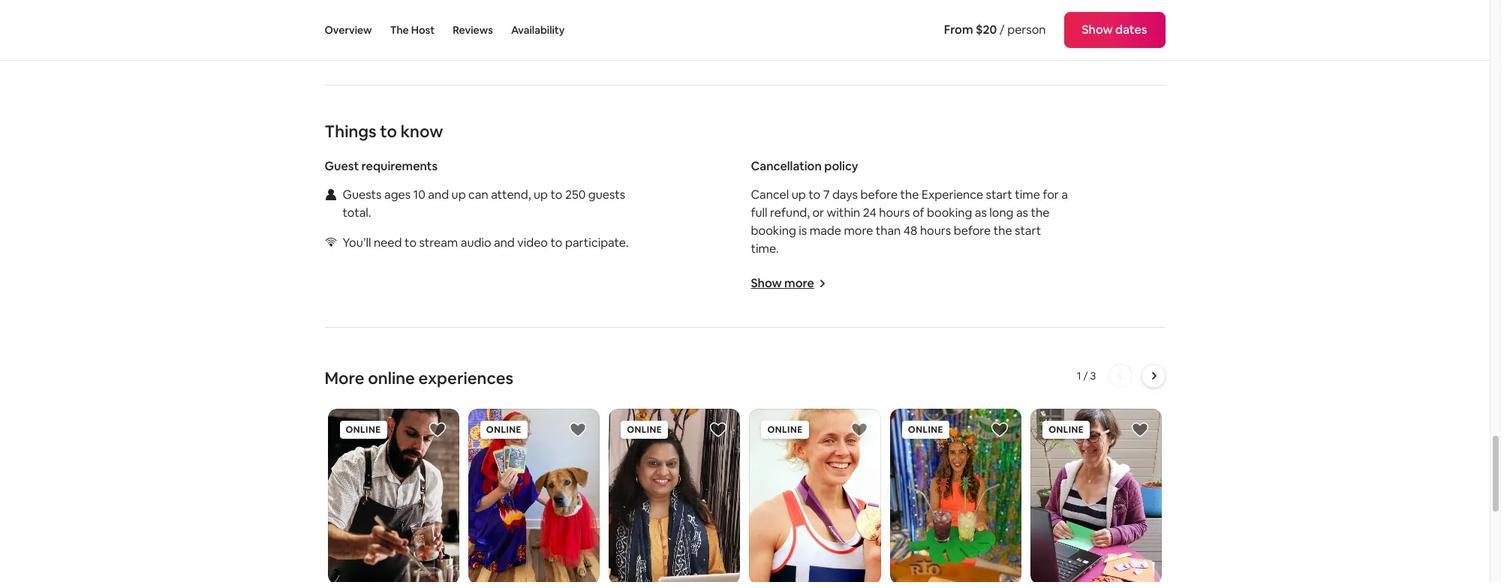 Task type: locate. For each thing, give the bounding box(es) containing it.
host
[[411, 23, 435, 37]]

the host button
[[390, 0, 435, 60]]

show left the
[[343, 22, 374, 38]]

reviews button
[[453, 0, 493, 60]]

show right person
[[1082, 22, 1113, 38]]

0 vertical spatial more
[[376, 22, 406, 38]]

1 vertical spatial more
[[844, 223, 873, 239]]

cancel up to 7 days before the experience start time for a full refund, or within 24 hours of booking as long as the booking is made more than 48 hours before the start time.
[[751, 187, 1068, 257]]

guest requirements
[[325, 158, 438, 174]]

1 vertical spatial start
[[1015, 223, 1041, 239]]

as
[[975, 205, 987, 221], [1016, 205, 1028, 221]]

/ right 1
[[1084, 369, 1088, 383]]

2 vertical spatial more
[[784, 275, 814, 291]]

1 horizontal spatial show
[[751, 275, 782, 291]]

experience
[[922, 187, 983, 203]]

and inside guests ages 10 and up can attend, up to 250 guests total.
[[428, 187, 449, 203]]

1 horizontal spatial before
[[954, 223, 991, 239]]

0 vertical spatial hours
[[879, 205, 910, 221]]

1 / 3
[[1077, 369, 1096, 383]]

to inside guests ages 10 and up can attend, up to 250 guests total.
[[550, 187, 562, 203]]

up left can at the left top of the page
[[452, 187, 466, 203]]

from $20 / person
[[944, 22, 1046, 38]]

to left the 7
[[809, 187, 821, 203]]

0 horizontal spatial dates
[[408, 22, 440, 38]]

1 horizontal spatial /
[[1084, 369, 1088, 383]]

48
[[904, 223, 918, 239]]

before down long
[[954, 223, 991, 239]]

0 horizontal spatial and
[[428, 187, 449, 203]]

to right need
[[405, 235, 417, 251]]

3 up from the left
[[792, 187, 806, 203]]

cancel
[[751, 187, 789, 203]]

1 up from the left
[[452, 187, 466, 203]]

ages
[[384, 187, 411, 203]]

save this experience image
[[428, 421, 446, 439], [569, 421, 587, 439], [710, 421, 728, 439], [991, 421, 1009, 439]]

0 vertical spatial start
[[986, 187, 1012, 203]]

1 vertical spatial and
[[494, 235, 515, 251]]

1 horizontal spatial more
[[784, 275, 814, 291]]

before up 24
[[861, 187, 898, 203]]

0 vertical spatial booking
[[927, 205, 972, 221]]

0 horizontal spatial more
[[376, 22, 406, 38]]

long
[[989, 205, 1014, 221]]

or
[[812, 205, 824, 221]]

3 save this experience image from the left
[[710, 421, 728, 439]]

1 vertical spatial booking
[[751, 223, 796, 239]]

0 horizontal spatial /
[[1000, 22, 1005, 38]]

show inside show dates link
[[1082, 22, 1113, 38]]

the
[[900, 187, 919, 203], [1031, 205, 1050, 221], [994, 223, 1012, 239]]

show inside show more dates link
[[343, 22, 374, 38]]

show
[[1082, 22, 1113, 38], [343, 22, 374, 38], [751, 275, 782, 291]]

policy
[[824, 158, 858, 174]]

refund,
[[770, 205, 810, 221]]

made
[[810, 223, 841, 239]]

availability
[[511, 23, 565, 37]]

and
[[428, 187, 449, 203], [494, 235, 515, 251]]

time
[[1015, 187, 1040, 203]]

booking up time.
[[751, 223, 796, 239]]

1 vertical spatial the
[[1031, 205, 1050, 221]]

participate.
[[565, 235, 629, 251]]

show down time.
[[751, 275, 782, 291]]

0 horizontal spatial show
[[343, 22, 374, 38]]

overview
[[325, 23, 372, 37]]

the down for
[[1031, 205, 1050, 221]]

0 horizontal spatial save this experience image
[[850, 421, 868, 439]]

up up 'refund,'
[[792, 187, 806, 203]]

up right attend,
[[534, 187, 548, 203]]

the down long
[[994, 223, 1012, 239]]

1 horizontal spatial up
[[534, 187, 548, 203]]

start up long
[[986, 187, 1012, 203]]

1 vertical spatial before
[[954, 223, 991, 239]]

booking
[[927, 205, 972, 221], [751, 223, 796, 239]]

1 horizontal spatial hours
[[920, 223, 951, 239]]

1 horizontal spatial start
[[1015, 223, 1041, 239]]

0 horizontal spatial up
[[452, 187, 466, 203]]

as left long
[[975, 205, 987, 221]]

to
[[380, 121, 397, 142], [550, 187, 562, 203], [809, 187, 821, 203], [405, 235, 417, 251], [551, 235, 563, 251]]

show for show dates
[[1082, 22, 1113, 38]]

and left video
[[494, 235, 515, 251]]

start down time
[[1015, 223, 1041, 239]]

1 horizontal spatial dates
[[1115, 22, 1147, 38]]

cancellation policy
[[751, 158, 858, 174]]

2 horizontal spatial more
[[844, 223, 873, 239]]

1 horizontal spatial as
[[1016, 205, 1028, 221]]

show more dates link
[[325, 13, 458, 49]]

1 save this experience image from the left
[[428, 421, 446, 439]]

before
[[861, 187, 898, 203], [954, 223, 991, 239]]

guest
[[325, 158, 359, 174]]

is
[[799, 223, 807, 239]]

0 vertical spatial and
[[428, 187, 449, 203]]

start
[[986, 187, 1012, 203], [1015, 223, 1041, 239]]

booking down experience
[[927, 205, 972, 221]]

0 horizontal spatial before
[[861, 187, 898, 203]]

save this experience image
[[850, 421, 868, 439], [1131, 421, 1149, 439]]

show more dates
[[343, 22, 440, 38]]

need
[[374, 235, 402, 251]]

the
[[390, 23, 409, 37]]

show for show more
[[751, 275, 782, 291]]

to left 250
[[550, 187, 562, 203]]

things to know
[[325, 121, 443, 142]]

1 horizontal spatial booking
[[927, 205, 972, 221]]

hours up than
[[879, 205, 910, 221]]

0 vertical spatial the
[[900, 187, 919, 203]]

/
[[1000, 22, 1005, 38], [1084, 369, 1088, 383]]

experiences
[[418, 368, 513, 389]]

0 vertical spatial before
[[861, 187, 898, 203]]

2 vertical spatial the
[[994, 223, 1012, 239]]

you'll need to stream audio and video to participate.
[[343, 235, 629, 251]]

as down time
[[1016, 205, 1028, 221]]

more
[[376, 22, 406, 38], [844, 223, 873, 239], [784, 275, 814, 291]]

video
[[517, 235, 548, 251]]

the up of at the top of page
[[900, 187, 919, 203]]

1 horizontal spatial and
[[494, 235, 515, 251]]

up
[[452, 187, 466, 203], [534, 187, 548, 203], [792, 187, 806, 203]]

1 vertical spatial hours
[[920, 223, 951, 239]]

dates
[[1115, 22, 1147, 38], [408, 22, 440, 38]]

2 horizontal spatial show
[[1082, 22, 1113, 38]]

2 horizontal spatial up
[[792, 187, 806, 203]]

full
[[751, 205, 768, 221]]

guests
[[588, 187, 625, 203]]

to inside cancel up to 7 days before the experience start time for a full refund, or within 24 hours of booking as long as the booking is made more than 48 hours before the start time.
[[809, 187, 821, 203]]

0 horizontal spatial start
[[986, 187, 1012, 203]]

hours down of at the top of page
[[920, 223, 951, 239]]

availability button
[[511, 0, 565, 60]]

you'll
[[343, 235, 371, 251]]

hours
[[879, 205, 910, 221], [920, 223, 951, 239]]

and right 10
[[428, 187, 449, 203]]

2 dates from the left
[[408, 22, 440, 38]]

/ right '$20'
[[1000, 22, 1005, 38]]

1 as from the left
[[975, 205, 987, 221]]

2 horizontal spatial the
[[1031, 205, 1050, 221]]

0 horizontal spatial as
[[975, 205, 987, 221]]

1 horizontal spatial save this experience image
[[1131, 421, 1149, 439]]



Task type: describe. For each thing, give the bounding box(es) containing it.
1 vertical spatial /
[[1084, 369, 1088, 383]]

requirements
[[361, 158, 438, 174]]

1 horizontal spatial the
[[994, 223, 1012, 239]]

1
[[1077, 369, 1081, 383]]

$20
[[976, 22, 997, 38]]

250
[[565, 187, 586, 203]]

stream
[[419, 235, 458, 251]]

within
[[827, 205, 860, 221]]

0 vertical spatial /
[[1000, 22, 1005, 38]]

for
[[1043, 187, 1059, 203]]

show more
[[751, 275, 814, 291]]

2 save this experience image from the left
[[569, 421, 587, 439]]

attend,
[[491, 187, 531, 203]]

0 horizontal spatial booking
[[751, 223, 796, 239]]

10
[[413, 187, 425, 203]]

online
[[368, 368, 415, 389]]

guests ages 10 and up can attend, up to 250 guests total.
[[343, 187, 625, 221]]

know
[[401, 121, 443, 142]]

audio
[[461, 235, 491, 251]]

time.
[[751, 241, 779, 257]]

0 horizontal spatial hours
[[879, 205, 910, 221]]

to left know
[[380, 121, 397, 142]]

1 dates from the left
[[1115, 22, 1147, 38]]

cancellation
[[751, 158, 822, 174]]

1 save this experience image from the left
[[850, 421, 868, 439]]

guests
[[343, 187, 382, 203]]

up inside cancel up to 7 days before the experience start time for a full refund, or within 24 hours of booking as long as the booking is made more than 48 hours before the start time.
[[792, 187, 806, 203]]

reviews
[[453, 23, 493, 37]]

24
[[863, 205, 877, 221]]

7
[[823, 187, 830, 203]]

show dates
[[1082, 22, 1147, 38]]

more for show more
[[784, 275, 814, 291]]

of
[[913, 205, 924, 221]]

4 save this experience image from the left
[[991, 421, 1009, 439]]

overview button
[[325, 0, 372, 60]]

from
[[944, 22, 973, 38]]

show for show more dates
[[343, 22, 374, 38]]

2 as from the left
[[1016, 205, 1028, 221]]

0 horizontal spatial the
[[900, 187, 919, 203]]

days
[[832, 187, 858, 203]]

2 save this experience image from the left
[[1131, 421, 1149, 439]]

more for show more dates
[[376, 22, 406, 38]]

2 up from the left
[[534, 187, 548, 203]]

3
[[1090, 369, 1096, 383]]

can
[[468, 187, 488, 203]]

than
[[876, 223, 901, 239]]

to right video
[[551, 235, 563, 251]]

more online experiences
[[325, 368, 513, 389]]

things
[[325, 121, 377, 142]]

a
[[1062, 187, 1068, 203]]

show more link
[[751, 275, 826, 291]]

more inside cancel up to 7 days before the experience start time for a full refund, or within 24 hours of booking as long as the booking is made more than 48 hours before the start time.
[[844, 223, 873, 239]]

show dates link
[[1064, 12, 1165, 48]]

person
[[1007, 22, 1046, 38]]

total.
[[343, 205, 371, 221]]

more
[[325, 368, 364, 389]]

the host
[[390, 23, 435, 37]]



Task type: vqa. For each thing, say whether or not it's contained in the screenshot.
third Save this Experience image from left
yes



